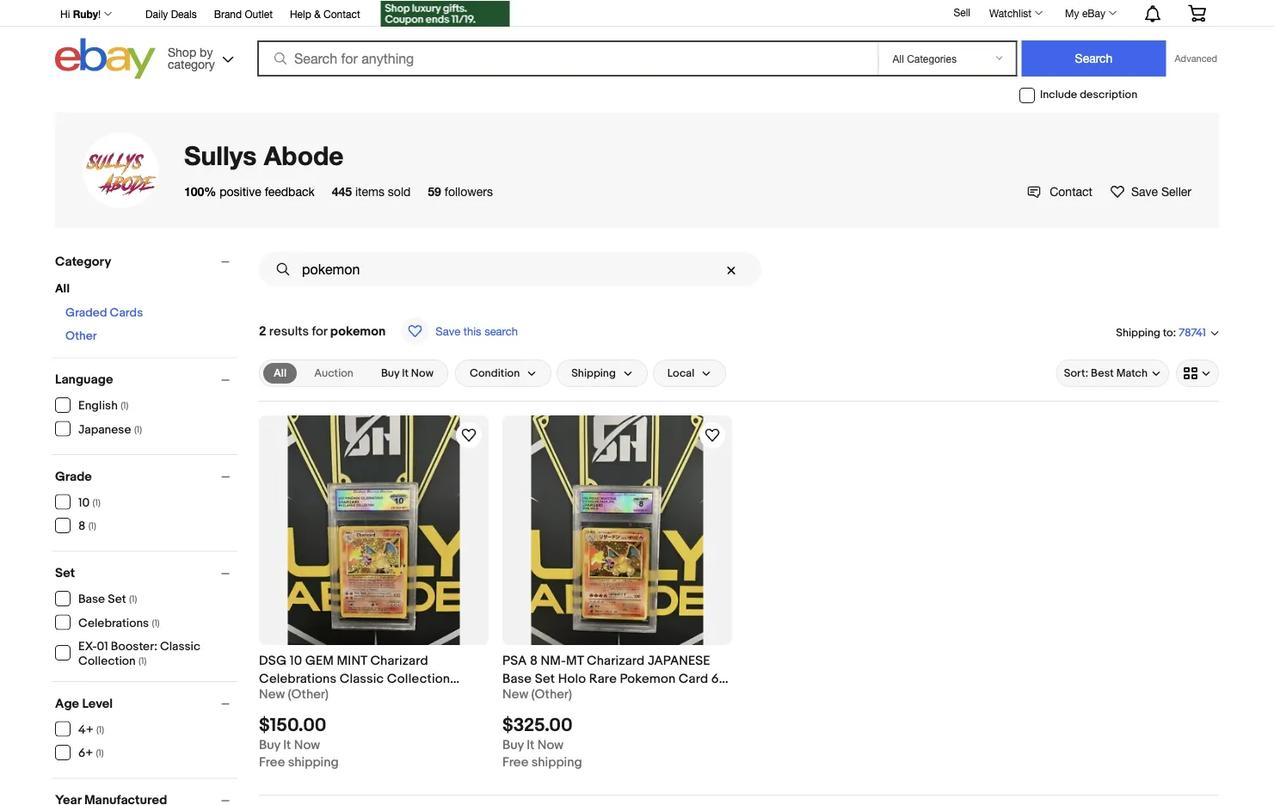 Task type: describe. For each thing, give the bounding box(es) containing it.
4+ (1)
[[78, 723, 104, 738]]

!
[[98, 8, 101, 20]]

psa 8 nm-mt charizard japanese base set holo rare pokemon card 6 ab1 link
[[503, 652, 732, 705]]

abode
[[264, 140, 344, 171]]

dsg 10 gem mint charizard celebrations classic collection pokemon card 4/102 image
[[288, 416, 460, 646]]

to
[[1163, 326, 1174, 339]]

psa
[[503, 654, 527, 669]]

advanced link
[[1167, 41, 1218, 76]]

nm-
[[541, 654, 566, 669]]

condition button
[[455, 360, 552, 387]]

dsg 10 gem mint charizard celebrations classic collection pokemon card 4/102 heading
[[259, 654, 460, 705]]

watchlist link
[[980, 3, 1051, 23]]

sell link
[[946, 6, 979, 18]]

4/102
[[351, 690, 385, 705]]

language button
[[55, 372, 238, 388]]

my ebay link
[[1056, 3, 1125, 23]]

description
[[1080, 88, 1138, 102]]

positive
[[220, 184, 261, 198]]

free for $150.00
[[259, 755, 285, 771]]

buy for $325.00
[[503, 738, 524, 753]]

shop by category banner
[[51, 0, 1220, 83]]

$150.00 buy it now free shipping
[[259, 715, 339, 771]]

new (other) for $150.00
[[259, 687, 329, 702]]

all for all
[[274, 367, 287, 380]]

shipping for $325.00
[[532, 755, 582, 771]]

language
[[55, 372, 113, 388]]

shipping for $150.00
[[288, 755, 339, 771]]

save this search button
[[396, 317, 523, 346]]

grade button
[[55, 469, 238, 485]]

help
[[290, 8, 311, 20]]

now for $325.00
[[538, 738, 564, 753]]

local
[[668, 367, 695, 380]]

1 horizontal spatial set
[[108, 593, 126, 607]]

category
[[168, 57, 215, 71]]

mint
[[337, 654, 368, 669]]

(1) for celebrations
[[152, 618, 160, 629]]

sullys
[[184, 140, 257, 171]]

(1) for japanese
[[134, 424, 142, 436]]

(other) for $325.00
[[532, 687, 572, 702]]

local button
[[653, 360, 727, 387]]

59 followers
[[428, 184, 493, 198]]

sell
[[954, 6, 971, 18]]

help & contact
[[290, 8, 360, 20]]

gem
[[305, 654, 334, 669]]

shop by category button
[[160, 38, 238, 75]]

collection inside ex-01 booster: classic collection
[[78, 654, 136, 669]]

6+
[[78, 747, 93, 761]]

english (1)
[[78, 399, 129, 414]]

condition
[[470, 367, 520, 380]]

1 horizontal spatial buy
[[381, 367, 400, 380]]

shop
[[168, 45, 196, 59]]

buy it now
[[381, 367, 434, 380]]

sullys abode link
[[184, 140, 344, 171]]

(1) inside 'base set (1)'
[[129, 594, 137, 606]]

booster:
[[111, 640, 157, 654]]

shipping button
[[557, 360, 648, 387]]

level
[[82, 696, 113, 712]]

daily deals link
[[146, 5, 197, 24]]

outlet
[[245, 8, 273, 20]]

2 results for pokemon
[[259, 324, 386, 339]]

save seller
[[1132, 184, 1192, 198]]

new for $325.00
[[503, 687, 529, 702]]

2
[[259, 324, 266, 339]]

contact link
[[1028, 184, 1093, 199]]

brand
[[214, 8, 242, 20]]

10 (1)
[[78, 496, 100, 510]]

100%
[[184, 184, 216, 198]]

$325.00
[[503, 715, 573, 737]]

other
[[65, 329, 97, 344]]

dsg
[[259, 654, 287, 669]]

1 horizontal spatial now
[[411, 367, 434, 380]]

daily deals
[[146, 8, 197, 20]]

1 vertical spatial contact
[[1050, 184, 1093, 198]]

Search for anything text field
[[260, 42, 875, 75]]

cards
[[110, 306, 143, 321]]

new (other) for $325.00
[[503, 687, 572, 702]]

ex-01 booster: classic collection
[[78, 640, 201, 669]]

watchlist
[[990, 7, 1032, 19]]

advanced
[[1175, 53, 1218, 64]]

&
[[314, 8, 321, 20]]

all for all graded cards other
[[55, 282, 70, 297]]

445 items sold
[[332, 184, 411, 198]]

0 horizontal spatial base
[[78, 593, 105, 607]]

buy it now link
[[371, 363, 444, 384]]

4+
[[78, 723, 93, 738]]

holo
[[558, 672, 586, 687]]

classic inside ex-01 booster: classic collection
[[160, 640, 201, 654]]

get the coupon image
[[381, 1, 510, 27]]

it for $150.00
[[283, 738, 291, 753]]

hi
[[60, 8, 70, 20]]

age level button
[[55, 696, 238, 712]]

8 (1)
[[78, 519, 96, 534]]

auction
[[314, 367, 354, 380]]

watch psa 8 nm-mt charizard japanese base set holo rare pokemon card 6 ab1 image
[[702, 425, 723, 446]]

classic inside 'dsg 10 gem mint charizard celebrations classic collection pokemon card 4/102'
[[340, 672, 384, 687]]



Task type: vqa. For each thing, say whether or not it's contained in the screenshot.
this
yes



Task type: locate. For each thing, give the bounding box(es) containing it.
card left 6
[[679, 672, 709, 687]]

6+ (1)
[[78, 747, 104, 761]]

main content containing $150.00
[[252, 245, 1227, 806]]

2 horizontal spatial now
[[538, 738, 564, 753]]

save left this
[[436, 324, 461, 338]]

contact left save seller 'button'
[[1050, 184, 1093, 198]]

1 horizontal spatial shipping
[[1117, 326, 1161, 339]]

new down "psa"
[[503, 687, 529, 702]]

buy for $150.00
[[259, 738, 281, 753]]

0 horizontal spatial set
[[55, 566, 75, 581]]

shipping inside $325.00 buy it now free shipping
[[532, 755, 582, 771]]

01
[[97, 640, 108, 654]]

0 horizontal spatial celebrations
[[78, 616, 149, 631]]

(1) up 8 (1)
[[93, 498, 100, 509]]

(1) inside celebrations (1)
[[152, 618, 160, 629]]

1 horizontal spatial charizard
[[587, 654, 645, 669]]

(1) for 8
[[88, 521, 96, 532]]

grade
[[55, 469, 92, 485]]

(1) up booster:
[[152, 618, 160, 629]]

graded cards link
[[65, 306, 143, 321]]

0 vertical spatial 10
[[78, 496, 90, 510]]

psa 8 nm-mt charizard japanese base set holo rare pokemon card 6 ab1 heading
[[503, 654, 729, 705]]

10
[[78, 496, 90, 510], [290, 654, 302, 669]]

1 horizontal spatial (other)
[[532, 687, 572, 702]]

save seller button
[[1110, 182, 1192, 201]]

sort: best match button
[[1057, 360, 1170, 387]]

age
[[55, 696, 79, 712]]

mt
[[566, 654, 584, 669]]

now inside $325.00 buy it now free shipping
[[538, 738, 564, 753]]

(other) up $150.00 in the left of the page
[[288, 687, 329, 702]]

it
[[402, 367, 409, 380], [283, 738, 291, 753], [527, 738, 535, 753]]

Search all 12 items field
[[259, 252, 762, 287]]

1 vertical spatial all
[[274, 367, 287, 380]]

now for $150.00
[[294, 738, 320, 753]]

hi ruby !
[[60, 8, 101, 20]]

0 horizontal spatial 10
[[78, 496, 90, 510]]

2 new (other) from the left
[[503, 687, 572, 702]]

(1) down 10 (1)
[[88, 521, 96, 532]]

pokemon up $150.00 in the left of the page
[[259, 690, 315, 705]]

2 horizontal spatial buy
[[503, 738, 524, 753]]

free inside $325.00 buy it now free shipping
[[503, 755, 529, 771]]

(1) for 4+
[[96, 725, 104, 736]]

ebay
[[1083, 7, 1106, 19]]

0 horizontal spatial shipping
[[288, 755, 339, 771]]

classic
[[160, 640, 201, 654], [340, 672, 384, 687]]

100% positive feedback
[[184, 184, 315, 198]]

buy down $150.00 in the left of the page
[[259, 738, 281, 753]]

followers
[[445, 184, 493, 198]]

brand outlet
[[214, 8, 273, 20]]

0 horizontal spatial it
[[283, 738, 291, 753]]

new
[[259, 687, 285, 702], [503, 687, 529, 702]]

shipping inside $150.00 buy it now free shipping
[[288, 755, 339, 771]]

save for save this search
[[436, 324, 461, 338]]

1 vertical spatial 8
[[530, 654, 538, 669]]

2 charizard from the left
[[587, 654, 645, 669]]

none submit inside shop by category banner
[[1022, 40, 1167, 77]]

save this search
[[436, 324, 518, 338]]

japanese (1)
[[78, 423, 142, 437]]

shop by category
[[168, 45, 215, 71]]

1 horizontal spatial contact
[[1050, 184, 1093, 198]]

1 horizontal spatial save
[[1132, 184, 1159, 198]]

1 horizontal spatial 10
[[290, 654, 302, 669]]

1 vertical spatial pokemon
[[259, 690, 315, 705]]

sort:
[[1064, 367, 1089, 380]]

all
[[55, 282, 70, 297], [274, 367, 287, 380]]

your shopping cart image
[[1188, 5, 1208, 22]]

(1) inside 8 (1)
[[88, 521, 96, 532]]

listing options selector. gallery view selected. image
[[1184, 367, 1212, 380]]

sort: best match
[[1064, 367, 1148, 380]]

1 vertical spatial 10
[[290, 654, 302, 669]]

0 horizontal spatial all
[[55, 282, 70, 297]]

psa 8 nm-mt charizard japanese base set holo rare pokemon card 6 ab1
[[503, 654, 719, 705]]

new for $150.00
[[259, 687, 285, 702]]

help & contact link
[[290, 5, 360, 24]]

charizard for $325.00
[[587, 654, 645, 669]]

watch dsg 10 gem mint charizard celebrations classic collection pokemon card 4/102 image
[[459, 425, 479, 446]]

search
[[485, 324, 518, 338]]

charizard for $150.00
[[371, 654, 428, 669]]

save
[[1132, 184, 1159, 198], [436, 324, 461, 338]]

0 horizontal spatial shipping
[[572, 367, 616, 380]]

1 horizontal spatial pokemon
[[620, 672, 676, 687]]

0 vertical spatial collection
[[78, 654, 136, 669]]

0 horizontal spatial contact
[[324, 8, 360, 20]]

save left seller
[[1132, 184, 1159, 198]]

free down the $325.00
[[503, 755, 529, 771]]

1 vertical spatial save
[[436, 324, 461, 338]]

1 horizontal spatial all
[[274, 367, 287, 380]]

(1) right english
[[121, 401, 129, 412]]

dsg 10 gem mint charizard celebrations classic collection pokemon card 4/102
[[259, 654, 450, 705]]

sullys abode
[[184, 140, 344, 171]]

8 inside psa 8 nm-mt charizard japanese base set holo rare pokemon card 6 ab1
[[530, 654, 538, 669]]

1 horizontal spatial collection
[[387, 672, 450, 687]]

0 vertical spatial 8
[[78, 519, 85, 534]]

all graded cards other
[[55, 282, 143, 344]]

classic right booster:
[[160, 640, 201, 654]]

None submit
[[1022, 40, 1167, 77]]

charizard up rare
[[587, 654, 645, 669]]

0 vertical spatial base
[[78, 593, 105, 607]]

shipping to : 78741
[[1117, 326, 1207, 340]]

0 horizontal spatial new (other)
[[259, 687, 329, 702]]

0 horizontal spatial new
[[259, 687, 285, 702]]

0 vertical spatial card
[[679, 672, 709, 687]]

pokemon inside 'dsg 10 gem mint charizard celebrations classic collection pokemon card 4/102'
[[259, 690, 315, 705]]

0 horizontal spatial charizard
[[371, 654, 428, 669]]

(other) for $150.00
[[288, 687, 329, 702]]

1 charizard from the left
[[371, 654, 428, 669]]

my ebay
[[1066, 7, 1106, 19]]

main content
[[252, 245, 1227, 806]]

1 vertical spatial card
[[318, 690, 348, 705]]

psa 8 nm-mt charizard japanese base set holo rare pokemon card 6 ab1 image
[[531, 416, 704, 646]]

contact inside account navigation
[[324, 8, 360, 20]]

items
[[355, 184, 385, 198]]

1 horizontal spatial card
[[679, 672, 709, 687]]

1 free from the left
[[259, 755, 285, 771]]

0 horizontal spatial free
[[259, 755, 285, 771]]

new (other) up the $325.00
[[503, 687, 572, 702]]

(1) for english
[[121, 401, 129, 412]]

0 horizontal spatial pokemon
[[259, 690, 315, 705]]

0 vertical spatial shipping
[[1117, 326, 1161, 339]]

8 right "psa"
[[530, 654, 538, 669]]

shipping inside dropdown button
[[572, 367, 616, 380]]

0 vertical spatial celebrations
[[78, 616, 149, 631]]

celebrations down "gem"
[[259, 672, 337, 687]]

sullys abode image
[[83, 133, 158, 208]]

(1) inside 10 (1)
[[93, 498, 100, 509]]

charizard inside 'dsg 10 gem mint charizard celebrations classic collection pokemon card 4/102'
[[371, 654, 428, 669]]

ruby
[[73, 8, 98, 20]]

1 vertical spatial classic
[[340, 672, 384, 687]]

0 horizontal spatial collection
[[78, 654, 136, 669]]

2 horizontal spatial set
[[535, 672, 555, 687]]

445
[[332, 184, 352, 198]]

(1) inside "english (1)"
[[121, 401, 129, 412]]

set inside psa 8 nm-mt charizard japanese base set holo rare pokemon card 6 ab1
[[535, 672, 555, 687]]

sold
[[388, 184, 411, 198]]

free inside $150.00 buy it now free shipping
[[259, 755, 285, 771]]

card inside 'dsg 10 gem mint charizard celebrations classic collection pokemon card 4/102'
[[318, 690, 348, 705]]

0 horizontal spatial 8
[[78, 519, 85, 534]]

free down $150.00 in the left of the page
[[259, 755, 285, 771]]

charizard right mint
[[371, 654, 428, 669]]

0 horizontal spatial buy
[[259, 738, 281, 753]]

10 up 8 (1)
[[78, 496, 90, 510]]

match
[[1117, 367, 1148, 380]]

buy inside $150.00 buy it now free shipping
[[259, 738, 281, 753]]

(other) down the 'nm-'
[[532, 687, 572, 702]]

(1) right the 4+
[[96, 725, 104, 736]]

(1) up celebrations (1)
[[129, 594, 137, 606]]

collection inside 'dsg 10 gem mint charizard celebrations classic collection pokemon card 4/102'
[[387, 672, 450, 687]]

best
[[1091, 367, 1114, 380]]

save inside "save this search" button
[[436, 324, 461, 338]]

0 vertical spatial pokemon
[[620, 672, 676, 687]]

it down $150.00 in the left of the page
[[283, 738, 291, 753]]

base inside psa 8 nm-mt charizard japanese base set holo rare pokemon card 6 ab1
[[503, 672, 532, 687]]

(1) inside japanese (1)
[[134, 424, 142, 436]]

0 vertical spatial all
[[55, 282, 70, 297]]

(1) down booster:
[[137, 656, 147, 667]]

it down "save this search" button
[[402, 367, 409, 380]]

save for save seller
[[1132, 184, 1159, 198]]

(1) right 6+
[[96, 748, 104, 760]]

0 vertical spatial save
[[1132, 184, 1159, 198]]

now down "save this search" button
[[411, 367, 434, 380]]

2 vertical spatial set
[[535, 672, 555, 687]]

0 horizontal spatial card
[[318, 690, 348, 705]]

new (other) up $150.00 in the left of the page
[[259, 687, 329, 702]]

it inside $150.00 buy it now free shipping
[[283, 738, 291, 753]]

0 horizontal spatial (other)
[[288, 687, 329, 702]]

japanese
[[78, 423, 131, 437]]

1 (other) from the left
[[288, 687, 329, 702]]

seller
[[1162, 184, 1192, 198]]

shipping for shipping to : 78741
[[1117, 326, 1161, 339]]

1 new from the left
[[259, 687, 285, 702]]

1 horizontal spatial new
[[503, 687, 529, 702]]

new (other)
[[259, 687, 329, 702], [503, 687, 572, 702]]

card
[[679, 672, 709, 687], [318, 690, 348, 705]]

it down the $325.00
[[527, 738, 535, 753]]

pokemon inside psa 8 nm-mt charizard japanese base set holo rare pokemon card 6 ab1
[[620, 672, 676, 687]]

ab1
[[503, 690, 524, 705]]

1 new (other) from the left
[[259, 687, 329, 702]]

include
[[1041, 88, 1078, 102]]

account navigation
[[51, 0, 1220, 29]]

All selected text field
[[274, 366, 287, 381]]

results
[[269, 324, 309, 339]]

shipping down $150.00 in the left of the page
[[288, 755, 339, 771]]

english
[[78, 399, 118, 414]]

it inside $325.00 buy it now free shipping
[[527, 738, 535, 753]]

1 horizontal spatial celebrations
[[259, 672, 337, 687]]

now down the $325.00
[[538, 738, 564, 753]]

2 free from the left
[[503, 755, 529, 771]]

2 shipping from the left
[[532, 755, 582, 771]]

all down results
[[274, 367, 287, 380]]

category button
[[55, 254, 238, 269]]

1 horizontal spatial shipping
[[532, 755, 582, 771]]

1 horizontal spatial base
[[503, 672, 532, 687]]

buy inside $325.00 buy it now free shipping
[[503, 738, 524, 753]]

now down $150.00 in the left of the page
[[294, 738, 320, 753]]

buy down the $325.00
[[503, 738, 524, 753]]

all up graded
[[55, 282, 70, 297]]

dsg 10 gem mint charizard celebrations classic collection pokemon card 4/102 link
[[259, 652, 489, 705]]

1 vertical spatial set
[[108, 593, 126, 607]]

8 down 10 (1)
[[78, 519, 85, 534]]

celebrations (1)
[[78, 616, 160, 631]]

all inside all graded cards other
[[55, 282, 70, 297]]

card inside psa 8 nm-mt charizard japanese base set holo rare pokemon card 6 ab1
[[679, 672, 709, 687]]

contact right &
[[324, 8, 360, 20]]

$325.00 buy it now free shipping
[[503, 715, 582, 771]]

save inside save seller 'button'
[[1132, 184, 1159, 198]]

now
[[411, 367, 434, 380], [294, 738, 320, 753], [538, 738, 564, 753]]

buy down pokemon
[[381, 367, 400, 380]]

graded
[[65, 306, 107, 321]]

age level
[[55, 696, 113, 712]]

1 horizontal spatial 8
[[530, 654, 538, 669]]

it for $325.00
[[527, 738, 535, 753]]

now inside $150.00 buy it now free shipping
[[294, 738, 320, 753]]

classic up 4/102 on the left of page
[[340, 672, 384, 687]]

1 horizontal spatial it
[[402, 367, 409, 380]]

free for $325.00
[[503, 755, 529, 771]]

include description
[[1041, 88, 1138, 102]]

new down dsg
[[259, 687, 285, 702]]

auction link
[[304, 363, 364, 384]]

(1) inside 4+ (1)
[[96, 725, 104, 736]]

(1) for 6+
[[96, 748, 104, 760]]

pokemon down "japanese"
[[620, 672, 676, 687]]

2 (other) from the left
[[532, 687, 572, 702]]

daily
[[146, 8, 168, 20]]

shipping inside shipping to : 78741
[[1117, 326, 1161, 339]]

0 horizontal spatial classic
[[160, 640, 201, 654]]

0 vertical spatial classic
[[160, 640, 201, 654]]

celebrations down 'base set (1)'
[[78, 616, 149, 631]]

59
[[428, 184, 441, 198]]

2 horizontal spatial it
[[527, 738, 535, 753]]

78741
[[1179, 327, 1207, 340]]

(1) inside the 6+ (1)
[[96, 748, 104, 760]]

other link
[[65, 329, 97, 344]]

ex-
[[78, 640, 97, 654]]

card left 4/102 on the left of page
[[318, 690, 348, 705]]

(1) for 10
[[93, 498, 100, 509]]

0 horizontal spatial now
[[294, 738, 320, 753]]

pokemon
[[330, 324, 386, 339]]

0 vertical spatial contact
[[324, 8, 360, 20]]

all link
[[263, 363, 297, 384]]

1 vertical spatial collection
[[387, 672, 450, 687]]

2 new from the left
[[503, 687, 529, 702]]

base down "psa"
[[503, 672, 532, 687]]

shipping
[[288, 755, 339, 771], [532, 755, 582, 771]]

feedback
[[265, 184, 315, 198]]

1 shipping from the left
[[288, 755, 339, 771]]

deals
[[171, 8, 197, 20]]

rare
[[589, 672, 617, 687]]

10 inside 'dsg 10 gem mint charizard celebrations classic collection pokemon card 4/102'
[[290, 654, 302, 669]]

for
[[312, 324, 327, 339]]

0 horizontal spatial save
[[436, 324, 461, 338]]

brand outlet link
[[214, 5, 273, 24]]

:
[[1174, 326, 1177, 339]]

1 horizontal spatial new (other)
[[503, 687, 572, 702]]

1 horizontal spatial classic
[[340, 672, 384, 687]]

shipping for shipping
[[572, 367, 616, 380]]

base up celebrations (1)
[[78, 593, 105, 607]]

10 right dsg
[[290, 654, 302, 669]]

0 vertical spatial set
[[55, 566, 75, 581]]

(1) right the japanese at bottom left
[[134, 424, 142, 436]]

my
[[1066, 7, 1080, 19]]

1 vertical spatial celebrations
[[259, 672, 337, 687]]

shipping down the $325.00
[[532, 755, 582, 771]]

1 vertical spatial base
[[503, 672, 532, 687]]

1 vertical spatial shipping
[[572, 367, 616, 380]]

1 horizontal spatial free
[[503, 755, 529, 771]]

celebrations inside 'dsg 10 gem mint charizard celebrations classic collection pokemon card 4/102'
[[259, 672, 337, 687]]

charizard inside psa 8 nm-mt charizard japanese base set holo rare pokemon card 6 ab1
[[587, 654, 645, 669]]



